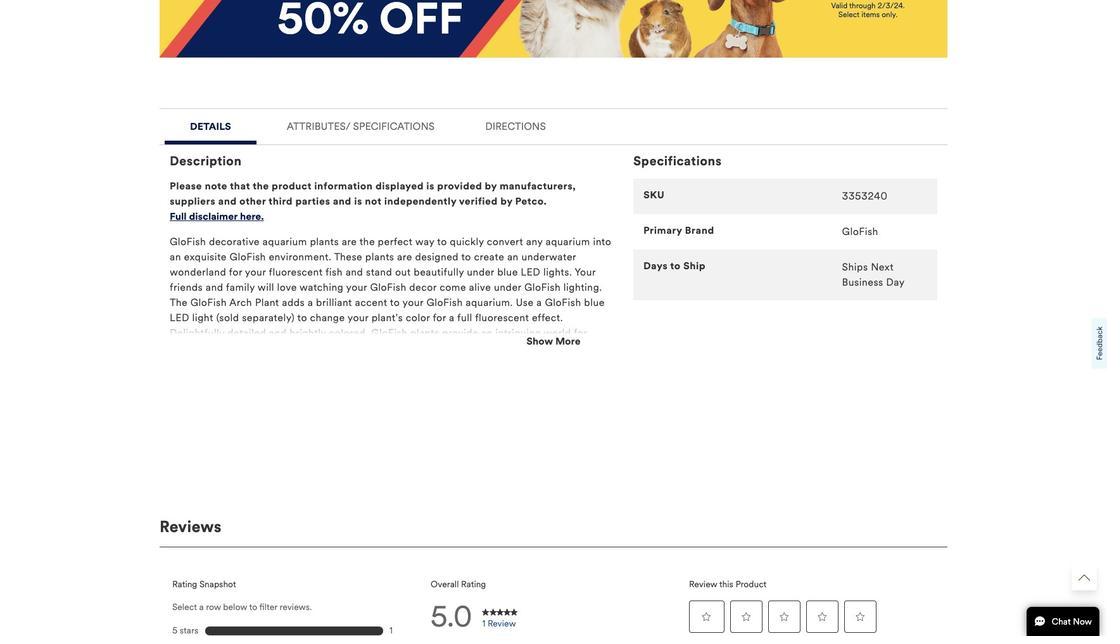 Task type: vqa. For each thing, say whether or not it's contained in the screenshot.
PROVIDED
yes



Task type: describe. For each thing, give the bounding box(es) containing it.
1 vertical spatial blue
[[584, 297, 605, 309]]

will
[[258, 281, 274, 293]]

0 horizontal spatial blue
[[497, 266, 518, 278]]

fish up swim
[[208, 342, 225, 354]]

designed
[[415, 251, 459, 263]]

rating is 0 (out of 5 stars). group
[[689, 598, 879, 636]]

glofish up light on the left of the page
[[190, 297, 227, 309]]

an up wonderland
[[170, 251, 181, 263]]

glofish decorative aquarium plants are the perfect way to quickly convert any aquarium into an exquisite glofish environment. these plants are designed to create an underwater wonderland for your fluorescent fish and stand out beautifully under blue led lights. your friends and family will love watching your glofish decor come alive under glofish lighting. the glofish arch plant adds a brilliant accent to your glofish aquarium. use a glofish blue led light (sold separately) to change your plant's color for a full fluorescent effect. delightfully detailed and brightly colored, glofish plants provide an intriguing world for curious fish to explore and offer your glofish fluorescent fish an ideal hiding place. your fish can swim through this arch plant, giving them a brand new venue to explore! just set the weighted base into sand or gravel.
[[170, 236, 612, 385]]

to left filter
[[249, 602, 257, 612]]

the
[[170, 297, 188, 309]]

to left ship
[[670, 260, 681, 272]]

0 vertical spatial under
[[467, 266, 494, 278]]

displayed
[[376, 180, 424, 192]]

0 horizontal spatial plants
[[310, 236, 339, 248]]

fish down provide
[[444, 342, 462, 354]]

1 horizontal spatial this
[[720, 579, 733, 590]]

plant,
[[301, 357, 328, 369]]

day
[[886, 276, 905, 288]]

perfect
[[378, 236, 413, 248]]

family
[[226, 281, 255, 293]]

1 horizontal spatial fluorescent
[[388, 342, 442, 354]]

create
[[474, 251, 504, 263]]

0 horizontal spatial led
[[170, 312, 189, 324]]

days
[[644, 260, 668, 272]]

brightly
[[290, 327, 326, 339]]

1 horizontal spatial plants
[[365, 251, 394, 263]]

(sold
[[216, 312, 239, 324]]

independently
[[384, 195, 457, 207]]

overall
[[431, 579, 459, 590]]

a right adds
[[308, 297, 313, 309]]

next
[[871, 261, 894, 273]]

arch
[[277, 357, 298, 369]]

please note that the product information displayed is provided by manufacturers, suppliers and other third parties and is not independently verified by petco. full disclaimer here.
[[170, 180, 576, 222]]

tab panel containing description
[[160, 144, 948, 554]]

your up colored,
[[348, 312, 369, 324]]

come
[[440, 281, 466, 293]]

details button
[[165, 109, 256, 141]]

ships
[[842, 261, 868, 273]]

lights.
[[543, 266, 572, 278]]

details
[[190, 120, 231, 133]]

glofish up exquisite
[[170, 236, 206, 248]]

this inside glofish decorative aquarium plants are the perfect way to quickly convert any aquarium into an exquisite glofish environment. these plants are designed to create an underwater wonderland for your fluorescent fish and stand out beautifully under blue led lights. your friends and family will love watching your glofish decor come alive under glofish lighting. the glofish arch plant adds a brilliant accent to your glofish aquarium. use a glofish blue led light (sold separately) to change your plant's color for a full fluorescent effect. delightfully detailed and brightly colored, glofish plants provide an intriguing world for curious fish to explore and offer your glofish fluorescent fish an ideal hiding place. your fish can swim through this arch plant, giving them a brand new venue to explore! just set the weighted base into sand or gravel.
[[257, 357, 275, 369]]

accent
[[355, 297, 387, 309]]

1 vertical spatial for
[[433, 312, 446, 324]]

explore!
[[496, 357, 534, 369]]

1 vertical spatial is
[[354, 195, 362, 207]]

can
[[170, 357, 187, 369]]

manufacturers,
[[500, 180, 576, 192]]

third
[[269, 195, 293, 207]]

your up giving
[[325, 342, 346, 354]]

and up arch
[[279, 342, 296, 354]]

separately)
[[242, 312, 295, 324]]

base
[[217, 373, 240, 385]]

1 vertical spatial under
[[494, 281, 522, 293]]

rating inside 'overall rating' element
[[461, 579, 486, 590]]

overall rating
[[431, 579, 486, 590]]

specifications
[[353, 120, 435, 133]]

to down quickly
[[461, 251, 471, 263]]

suppliers
[[170, 195, 216, 207]]

a cat, a gerbil, and a dog. image
[[517, 0, 804, 58]]

valid
[[831, 2, 848, 10]]

environment.
[[269, 251, 331, 263]]

0 horizontal spatial into
[[243, 373, 261, 385]]

1 aquarium from the left
[[263, 236, 307, 248]]

these
[[334, 251, 363, 263]]

them
[[363, 357, 387, 369]]

overall rating element
[[424, 571, 683, 636]]

aquarium.
[[466, 297, 513, 309]]

2 horizontal spatial plants
[[410, 327, 439, 339]]

other
[[239, 195, 266, 207]]

1 horizontal spatial review
[[689, 579, 717, 590]]

weighted
[[170, 373, 214, 385]]

full
[[170, 210, 187, 222]]

to down 'ideal'
[[483, 357, 493, 369]]

glofish down lights.
[[524, 281, 561, 293]]

2/3/24.
[[878, 2, 905, 10]]

gravel.
[[302, 373, 334, 385]]

below
[[223, 602, 247, 612]]

0 vertical spatial your
[[575, 266, 596, 278]]

fish up watching
[[326, 266, 343, 278]]

brilliant
[[316, 297, 352, 309]]

glofish down 3353240
[[842, 226, 879, 238]]

attributes/ specifications button
[[267, 109, 455, 141]]

select a row below to filter reviews.
[[172, 602, 312, 612]]

use
[[516, 297, 534, 309]]

provide
[[442, 327, 478, 339]]

show
[[527, 335, 553, 347]]

underwater
[[522, 251, 576, 263]]

review this product
[[689, 579, 767, 590]]

through inside valid through 2/3/24. select items only.
[[849, 2, 876, 10]]

stand
[[366, 266, 392, 278]]

filter
[[259, 602, 277, 612]]

swim
[[190, 357, 215, 369]]

giving
[[331, 357, 360, 369]]

items
[[862, 10, 880, 19]]

quickly
[[450, 236, 484, 248]]

glofish down plant's
[[371, 327, 408, 339]]

directions
[[485, 120, 546, 133]]

information
[[314, 180, 373, 192]]

product details tab list
[[160, 108, 948, 554]]

the inside 'please note that the product information displayed is provided by manufacturers, suppliers and other third parties and is not independently verified by petco. full disclaimer here.'
[[253, 180, 269, 192]]

1 vertical spatial your
[[568, 342, 589, 354]]

full
[[457, 312, 472, 324]]

out
[[395, 266, 411, 278]]

intriguing
[[496, 327, 541, 339]]

brand
[[398, 357, 426, 369]]

your up color
[[403, 297, 424, 309]]

2 aquarium from the left
[[546, 236, 590, 248]]

attributes/ specifications
[[287, 120, 435, 133]]

glofish down come
[[427, 297, 463, 309]]

color
[[406, 312, 430, 324]]

to up designed
[[437, 236, 447, 248]]

just
[[537, 357, 557, 369]]

glofish down decorative
[[230, 251, 266, 263]]

a left full
[[449, 312, 455, 324]]

hiding
[[505, 342, 534, 354]]



Task type: locate. For each thing, give the bounding box(es) containing it.
rating snapshot
[[172, 579, 236, 590]]

offer
[[299, 342, 322, 354]]

to up brightly
[[297, 312, 307, 324]]

select left row
[[172, 602, 197, 612]]

lighting.
[[564, 281, 602, 293]]

1 horizontal spatial by
[[501, 195, 513, 207]]

an up venue
[[464, 342, 476, 354]]

by
[[485, 180, 497, 192], [501, 195, 513, 207]]

any
[[526, 236, 543, 248]]

0 vertical spatial are
[[342, 236, 357, 248]]

under up use
[[494, 281, 522, 293]]

1 vertical spatial fluorescent
[[475, 312, 529, 324]]

fluorescent down the environment.
[[269, 266, 323, 278]]

alive
[[469, 281, 491, 293]]

0 vertical spatial review
[[689, 579, 717, 590]]

1 horizontal spatial through
[[849, 2, 876, 10]]

this left product
[[720, 579, 733, 590]]

blue down create in the left top of the page
[[497, 266, 518, 278]]

watching
[[300, 281, 344, 293]]

through inside glofish decorative aquarium plants are the perfect way to quickly convert any aquarium into an exquisite glofish environment. these plants are designed to create an underwater wonderland for your fluorescent fish and stand out beautifully under blue led lights. your friends and family will love watching your glofish decor come alive under glofish lighting. the glofish arch plant adds a brilliant accent to your glofish aquarium. use a glofish blue led light (sold separately) to change your plant's color for a full fluorescent effect. delightfully detailed and brightly colored, glofish plants provide an intriguing world for curious fish to explore and offer your glofish fluorescent fish an ideal hiding place. your fish can swim through this arch plant, giving them a brand new venue to explore! just set the weighted base into sand or gravel.
[[217, 357, 255, 369]]

0 vertical spatial led
[[521, 266, 541, 278]]

3353240
[[842, 190, 888, 202]]

1 horizontal spatial the
[[360, 236, 375, 248]]

an down convert
[[507, 251, 519, 263]]

your up will
[[245, 266, 266, 278]]

select left items
[[839, 10, 860, 19]]

1 vertical spatial this
[[720, 579, 733, 590]]

venue
[[452, 357, 480, 369]]

0 vertical spatial blue
[[497, 266, 518, 278]]

set
[[560, 357, 574, 369]]

specifications
[[633, 153, 722, 169]]

0 horizontal spatial the
[[253, 180, 269, 192]]

1 rating from the left
[[172, 579, 197, 590]]

a
[[308, 297, 313, 309], [537, 297, 542, 309], [449, 312, 455, 324], [390, 357, 396, 369], [199, 602, 204, 612]]

change
[[310, 312, 345, 324]]

to up plant's
[[390, 297, 400, 309]]

a right them
[[390, 357, 396, 369]]

and
[[218, 195, 237, 207], [333, 195, 352, 207], [346, 266, 363, 278], [206, 281, 223, 293], [269, 327, 287, 339], [279, 342, 296, 354]]

fluorescent
[[269, 266, 323, 278], [475, 312, 529, 324], [388, 342, 442, 354]]

0 vertical spatial by
[[485, 180, 497, 192]]

1 horizontal spatial are
[[397, 251, 412, 263]]

rating
[[172, 579, 197, 590], [461, 579, 486, 590]]

plant
[[255, 297, 279, 309]]

for up family
[[229, 266, 242, 278]]

snapshot
[[200, 579, 236, 590]]

primary
[[644, 224, 682, 236]]

convert
[[487, 236, 523, 248]]

glofish up effect.
[[545, 297, 581, 309]]

ship
[[684, 260, 706, 272]]

1 horizontal spatial is
[[426, 180, 435, 192]]

0 horizontal spatial review
[[488, 618, 516, 629]]

by up 'verified'
[[485, 180, 497, 192]]

tab panel
[[160, 144, 948, 554]]

into up the lighting.
[[593, 236, 612, 248]]

plant's
[[372, 312, 403, 324]]

through
[[849, 2, 876, 10], [217, 357, 255, 369]]

your up 'accent'
[[346, 281, 367, 293]]

0 horizontal spatial this
[[257, 357, 275, 369]]

1 horizontal spatial aquarium
[[546, 236, 590, 248]]

a right use
[[537, 297, 542, 309]]

0 horizontal spatial fluorescent
[[269, 266, 323, 278]]

0 vertical spatial for
[[229, 266, 242, 278]]

sand
[[264, 373, 286, 385]]

by left petco.
[[501, 195, 513, 207]]

0 horizontal spatial by
[[485, 180, 497, 192]]

an
[[170, 251, 181, 263], [507, 251, 519, 263], [481, 327, 493, 339], [464, 342, 476, 354]]

through right valid
[[849, 2, 876, 10]]

delightfully
[[170, 327, 225, 339]]

blue down the lighting.
[[584, 297, 605, 309]]

1 vertical spatial are
[[397, 251, 412, 263]]

0 horizontal spatial are
[[342, 236, 357, 248]]

led down the
[[170, 312, 189, 324]]

1 vertical spatial review
[[488, 618, 516, 629]]

for
[[229, 266, 242, 278], [433, 312, 446, 324], [574, 327, 587, 339]]

1 horizontal spatial led
[[521, 266, 541, 278]]

under up alive
[[467, 266, 494, 278]]

0 vertical spatial plants
[[310, 236, 339, 248]]

fluorescent down aquarium.
[[475, 312, 529, 324]]

for right the world
[[574, 327, 587, 339]]

0 horizontal spatial aquarium
[[263, 236, 307, 248]]

wonderland
[[170, 266, 226, 278]]

plants up these
[[310, 236, 339, 248]]

attributes/
[[287, 120, 351, 133]]

led
[[521, 266, 541, 278], [170, 312, 189, 324]]

provided
[[437, 180, 482, 192]]

petco.
[[515, 195, 547, 207]]

2 horizontal spatial for
[[574, 327, 587, 339]]

scroll to top image
[[1079, 572, 1090, 583]]

days to ship
[[644, 260, 706, 272]]

product
[[272, 180, 312, 192]]

colored,
[[329, 327, 368, 339]]

2 vertical spatial the
[[577, 357, 592, 369]]

and down these
[[346, 266, 363, 278]]

are up these
[[342, 236, 357, 248]]

and up full disclaimer here. button
[[218, 195, 237, 207]]

this down explore on the bottom
[[257, 357, 275, 369]]

the right set
[[577, 357, 592, 369]]

exquisite
[[184, 251, 227, 263]]

1 vertical spatial the
[[360, 236, 375, 248]]

0 vertical spatial into
[[593, 236, 612, 248]]

show more button
[[160, 334, 948, 349]]

2 vertical spatial fluorescent
[[388, 342, 442, 354]]

1
[[482, 618, 485, 629]]

rating right overall
[[461, 579, 486, 590]]

to down detailed at the bottom left of page
[[227, 342, 237, 354]]

ideal
[[479, 342, 502, 354]]

plants down color
[[410, 327, 439, 339]]

light
[[192, 312, 213, 324]]

valid through 2/3/24. select items only.
[[831, 2, 905, 19]]

a left row
[[199, 602, 204, 612]]

fish
[[326, 266, 343, 278], [208, 342, 225, 354], [444, 342, 462, 354], [592, 342, 609, 354]]

select
[[839, 10, 860, 19], [172, 602, 197, 612]]

fluorescent up brand
[[388, 342, 442, 354]]

brand
[[685, 224, 714, 236]]

1 vertical spatial through
[[217, 357, 255, 369]]

and down the 'information'
[[333, 195, 352, 207]]

into right base
[[243, 373, 261, 385]]

2 vertical spatial plants
[[410, 327, 439, 339]]

your up set
[[568, 342, 589, 354]]

row
[[206, 602, 221, 612]]

0 vertical spatial the
[[253, 180, 269, 192]]

glofish down stand
[[370, 281, 407, 293]]

show more
[[527, 335, 581, 347]]

2 rating from the left
[[461, 579, 486, 590]]

1 vertical spatial into
[[243, 373, 261, 385]]

0 horizontal spatial for
[[229, 266, 242, 278]]

way
[[415, 236, 435, 248]]

an up 'ideal'
[[481, 327, 493, 339]]

not
[[365, 195, 382, 207]]

the up these
[[360, 236, 375, 248]]

fish right more
[[592, 342, 609, 354]]

sku
[[644, 189, 665, 201]]

ships next business day
[[842, 261, 905, 288]]

1 vertical spatial select
[[172, 602, 197, 612]]

and down separately)
[[269, 327, 287, 339]]

effect.
[[532, 312, 563, 324]]

only.
[[882, 10, 898, 19]]

directions button
[[465, 109, 566, 141]]

0 vertical spatial is
[[426, 180, 435, 192]]

plants up stand
[[365, 251, 394, 263]]

0 vertical spatial select
[[839, 10, 860, 19]]

that
[[230, 180, 250, 192]]

1 horizontal spatial select
[[839, 10, 860, 19]]

are up out
[[397, 251, 412, 263]]

0 horizontal spatial through
[[217, 357, 255, 369]]

aquarium up the environment.
[[263, 236, 307, 248]]

1 vertical spatial plants
[[365, 251, 394, 263]]

2 horizontal spatial the
[[577, 357, 592, 369]]

0 vertical spatial through
[[849, 2, 876, 10]]

select inside valid through 2/3/24. select items only.
[[839, 10, 860, 19]]

for right color
[[433, 312, 446, 324]]

aquarium
[[263, 236, 307, 248], [546, 236, 590, 248]]

1 horizontal spatial for
[[433, 312, 446, 324]]

and down wonderland
[[206, 281, 223, 293]]

2 vertical spatial for
[[574, 327, 587, 339]]

description
[[170, 153, 242, 169]]

rating left snapshot
[[172, 579, 197, 590]]

is up independently
[[426, 180, 435, 192]]

1 vertical spatial led
[[170, 312, 189, 324]]

business
[[842, 276, 884, 288]]

review left product
[[689, 579, 717, 590]]

0 vertical spatial fluorescent
[[269, 266, 323, 278]]

styled arrow button link
[[1072, 565, 1097, 590]]

more
[[556, 335, 581, 347]]

1 horizontal spatial rating
[[461, 579, 486, 590]]

please
[[170, 180, 202, 192]]

review right 1
[[488, 618, 516, 629]]

disclaimer
[[189, 210, 238, 222]]

primary brand
[[644, 224, 714, 236]]

under
[[467, 266, 494, 278], [494, 281, 522, 293]]

the
[[253, 180, 269, 192], [360, 236, 375, 248], [577, 357, 592, 369]]

explore
[[240, 342, 276, 354]]

0 horizontal spatial is
[[354, 195, 362, 207]]

through up base
[[217, 357, 255, 369]]

review inside 'overall rating' element
[[488, 618, 516, 629]]

1 vertical spatial by
[[501, 195, 513, 207]]

2 horizontal spatial fluorescent
[[475, 312, 529, 324]]

plants
[[310, 236, 339, 248], [365, 251, 394, 263], [410, 327, 439, 339]]

0 horizontal spatial rating
[[172, 579, 197, 590]]

glofish up them
[[349, 342, 385, 354]]

aquarium up underwater
[[546, 236, 590, 248]]

love
[[277, 281, 297, 293]]

decorative
[[209, 236, 260, 248]]

the up other
[[253, 180, 269, 192]]

beautifully
[[414, 266, 464, 278]]

1 horizontal spatial into
[[593, 236, 612, 248]]

1 review
[[482, 618, 516, 629]]

is left 'not'
[[354, 195, 362, 207]]

led down underwater
[[521, 266, 541, 278]]

note
[[205, 180, 227, 192]]

1 horizontal spatial blue
[[584, 297, 605, 309]]

0 vertical spatial this
[[257, 357, 275, 369]]

your up the lighting.
[[575, 266, 596, 278]]

0 horizontal spatial select
[[172, 602, 197, 612]]



